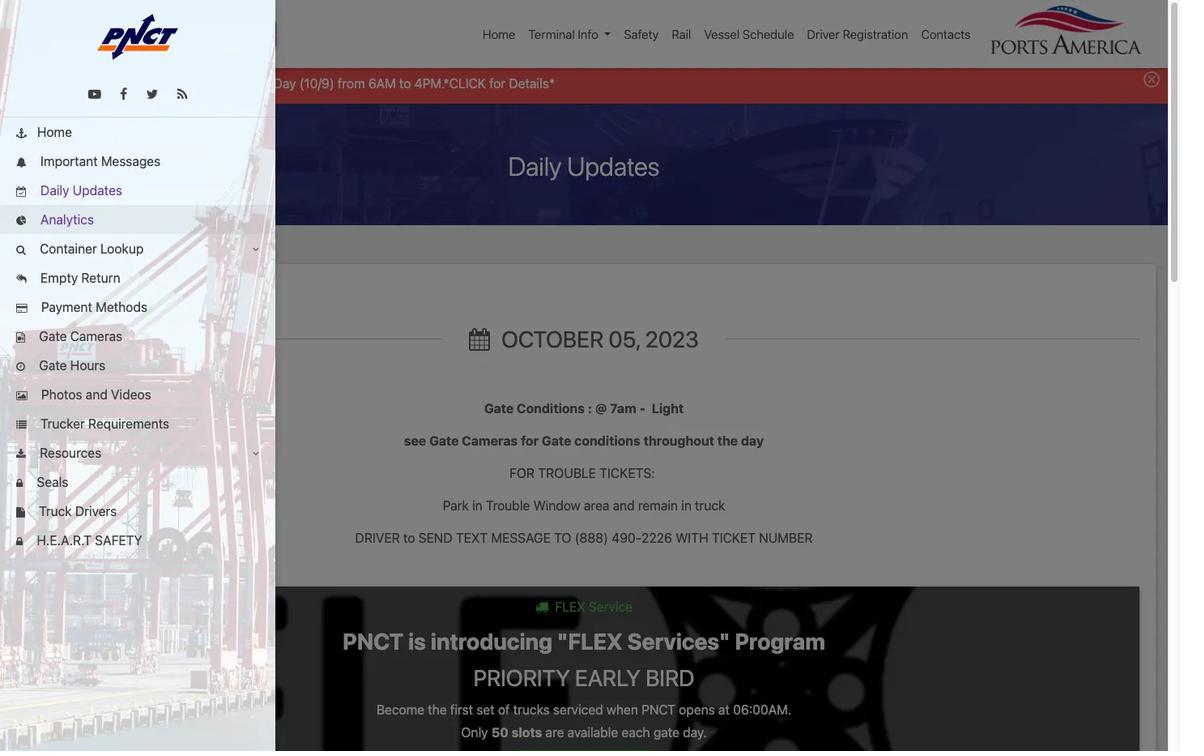 Task type: vqa. For each thing, say whether or not it's contained in the screenshot.
PNCT to the top
yes



Task type: locate. For each thing, give the bounding box(es) containing it.
1 vertical spatial daily updates
[[37, 183, 122, 198]]

set
[[477, 703, 495, 717]]

search image
[[16, 246, 26, 256]]

2 angle down image from the top
[[253, 449, 259, 459]]

0 horizontal spatial pnct
[[82, 76, 116, 90]]

at
[[719, 703, 730, 717]]

payment methods
[[38, 300, 147, 314]]

6am
[[369, 76, 396, 90]]

gate left conditions
[[484, 401, 514, 415]]

gate right the see at the bottom left
[[430, 433, 459, 448]]

1 vertical spatial to
[[404, 530, 415, 545]]

only
[[462, 726, 488, 740]]

0 vertical spatial home
[[483, 27, 516, 41]]

cameras up 'for'
[[462, 433, 518, 448]]

pnct
[[82, 76, 116, 90], [343, 628, 404, 655], [642, 703, 676, 717]]

0 vertical spatial the
[[718, 433, 738, 448]]

home down pie chart icon
[[25, 237, 60, 252]]

photo image
[[16, 391, 27, 402]]

gate
[[654, 726, 680, 740]]

1 vertical spatial pnct
[[343, 628, 404, 655]]

pnct left 'facebook' icon at the left
[[82, 76, 116, 90]]

and right area
[[613, 498, 635, 513]]

to right the 6am
[[400, 76, 411, 90]]

7am
[[610, 401, 637, 415]]

empty
[[41, 271, 78, 285]]

0 horizontal spatial the
[[428, 703, 447, 717]]

0 vertical spatial pnct
[[82, 76, 116, 90]]

in right park
[[473, 498, 483, 513]]

lock image
[[16, 479, 23, 489], [16, 537, 23, 548]]

lookup
[[100, 242, 144, 256]]

rail
[[672, 27, 692, 41]]

methods
[[96, 300, 147, 314]]

"flex
[[558, 628, 623, 655]]

0 vertical spatial for
[[490, 76, 506, 90]]

seals
[[33, 475, 68, 489]]

ticket
[[712, 530, 756, 545]]

0 horizontal spatial in
[[473, 498, 483, 513]]

calendar check o image
[[16, 187, 27, 198]]

1 horizontal spatial daily
[[77, 237, 106, 252]]

be
[[142, 76, 156, 90]]

resources link
[[0, 438, 276, 468]]

close image
[[1144, 72, 1161, 88]]

home up 'important'
[[37, 125, 72, 139]]

in
[[473, 498, 483, 513], [682, 498, 692, 513]]

lock image down the file icon
[[16, 537, 23, 548]]

h.e.a.r.t safety link
[[0, 526, 276, 555]]

remain
[[638, 498, 678, 513]]

daily updates link
[[0, 176, 276, 205]]

to left send
[[404, 530, 415, 545]]

2 in from the left
[[682, 498, 692, 513]]

the left day
[[718, 433, 738, 448]]

pnct left is
[[343, 628, 404, 655]]

home link up messages
[[0, 118, 276, 147]]

1 vertical spatial home
[[37, 125, 72, 139]]

driver registration
[[808, 27, 909, 41]]

pnct inside alert
[[82, 76, 116, 90]]

the
[[718, 433, 738, 448], [428, 703, 447, 717]]

490-
[[612, 530, 642, 545]]

and
[[86, 387, 108, 402], [613, 498, 635, 513]]

gate up photos
[[39, 358, 67, 373]]

1 horizontal spatial for
[[521, 433, 539, 448]]

for up 'for'
[[521, 433, 539, 448]]

angle down image for resources
[[253, 449, 259, 459]]

gate hours
[[36, 358, 105, 373]]

(888)
[[575, 530, 609, 545]]

priority
[[474, 664, 570, 691]]

lock image up the file icon
[[16, 479, 23, 489]]

0 horizontal spatial daily
[[41, 183, 69, 198]]

daily updates
[[509, 150, 660, 181], [37, 183, 122, 198], [77, 237, 159, 252]]

1 vertical spatial lock image
[[16, 537, 23, 548]]

0 vertical spatial to
[[400, 76, 411, 90]]

conditions
[[575, 433, 641, 448]]

serviced
[[553, 703, 603, 717]]

gate
[[39, 329, 67, 344], [39, 358, 67, 373], [484, 401, 514, 415], [430, 433, 459, 448], [542, 433, 572, 448]]

1 vertical spatial and
[[613, 498, 635, 513]]

window
[[534, 498, 581, 513]]

0 vertical spatial cameras
[[70, 329, 123, 344]]

contacts
[[922, 27, 971, 41]]

in left truck
[[682, 498, 692, 513]]

0 vertical spatial updates
[[567, 150, 660, 181]]

truck
[[695, 498, 726, 513]]

home link
[[477, 19, 522, 50], [0, 118, 276, 147], [25, 237, 60, 252]]

introducing
[[431, 628, 553, 655]]

1 horizontal spatial pnct
[[343, 628, 404, 655]]

trucks
[[514, 703, 550, 717]]

0 vertical spatial lock image
[[16, 479, 23, 489]]

angle down image
[[253, 245, 259, 255], [253, 449, 259, 459]]

trouble
[[486, 498, 530, 513]]

container
[[40, 242, 97, 256]]

1 vertical spatial for
[[521, 433, 539, 448]]

photos
[[41, 387, 82, 402]]

1 angle down image from the top
[[253, 245, 259, 255]]

0 vertical spatial and
[[86, 387, 108, 402]]

to inside alert
[[400, 76, 411, 90]]

2 vertical spatial home
[[25, 237, 60, 252]]

:
[[588, 401, 592, 415]]

1 vertical spatial cameras
[[462, 433, 518, 448]]

videos
[[111, 387, 151, 402]]

lock image inside h.e.a.r.t safety link
[[16, 537, 23, 548]]

cameras down the payment methods
[[70, 329, 123, 344]]

driver
[[808, 27, 840, 41]]

list image
[[16, 421, 27, 431]]

payment methods link
[[0, 293, 276, 322]]

2 horizontal spatial pnct
[[642, 703, 676, 717]]

lock image inside seals link
[[16, 479, 23, 489]]

available
[[568, 726, 619, 740]]

4pm.*click
[[415, 76, 486, 90]]

facebook image
[[120, 88, 127, 100]]

for left the details*
[[490, 76, 506, 90]]

quick links
[[16, 27, 80, 41]]

seals link
[[0, 468, 276, 497]]

return
[[81, 271, 120, 285]]

lock image for h.e.a.r.t safety
[[16, 537, 23, 548]]

quick links link
[[16, 25, 90, 43]]

important messages
[[37, 154, 161, 169]]

angle down image inside the container lookup link
[[253, 245, 259, 255]]

safety
[[624, 27, 659, 41]]

pnct for pnct will be open on columbus day (10/9) from 6am to 4pm.*click for details*
[[82, 76, 116, 90]]

to
[[400, 76, 411, 90], [404, 530, 415, 545]]

pnct inside become the first set of trucks serviced when pnct opens at 06:00am. only 50 slots are available each gate day.
[[642, 703, 676, 717]]

home link down pie chart icon
[[25, 237, 60, 252]]

1 vertical spatial angle down image
[[253, 449, 259, 459]]

0 horizontal spatial for
[[490, 76, 506, 90]]

2 vertical spatial daily
[[77, 237, 106, 252]]

daily
[[509, 150, 562, 181], [41, 183, 69, 198], [77, 237, 106, 252]]

gate down 'payment'
[[39, 329, 67, 344]]

1 lock image from the top
[[16, 479, 23, 489]]

and up trucker requirements
[[86, 387, 108, 402]]

when
[[607, 703, 639, 717]]

will
[[119, 76, 138, 90]]

gate for gate conditions : @ 7am -  light
[[484, 401, 514, 415]]

home
[[483, 27, 516, 41], [37, 125, 72, 139], [25, 237, 60, 252]]

truck image
[[536, 600, 549, 613]]

pnct up gate
[[642, 703, 676, 717]]

0 vertical spatial home link
[[477, 19, 522, 50]]

number
[[760, 530, 813, 545]]

home up the details*
[[483, 27, 516, 41]]

analytics link
[[0, 205, 276, 234]]

service
[[589, 599, 633, 614]]

1 vertical spatial the
[[428, 703, 447, 717]]

photos and videos
[[38, 387, 151, 402]]

(10/9)
[[300, 76, 334, 90]]

clock o image
[[16, 362, 25, 373]]

the left first on the left bottom of page
[[428, 703, 447, 717]]

2 vertical spatial home link
[[25, 237, 60, 252]]

2 vertical spatial pnct
[[642, 703, 676, 717]]

park in trouble window area and remain in truck
[[443, 498, 726, 513]]

1 horizontal spatial in
[[682, 498, 692, 513]]

1 vertical spatial home link
[[0, 118, 276, 147]]

first
[[450, 703, 473, 717]]

home link up the details*
[[477, 19, 522, 50]]

0 vertical spatial angle down image
[[253, 245, 259, 255]]

2 horizontal spatial daily
[[509, 150, 562, 181]]

for inside alert
[[490, 76, 506, 90]]

2 lock image from the top
[[16, 537, 23, 548]]

reply all image
[[16, 275, 27, 285]]



Task type: describe. For each thing, give the bounding box(es) containing it.
tickets:
[[600, 466, 655, 480]]

pnct for pnct is introducing "flex services" program
[[343, 628, 404, 655]]

2 vertical spatial updates
[[109, 237, 159, 252]]

services"
[[628, 628, 730, 655]]

gate cameras link
[[0, 322, 276, 351]]

day
[[274, 76, 296, 90]]

0 vertical spatial daily updates
[[509, 150, 660, 181]]

vessel schedule link
[[698, 19, 801, 50]]

program
[[735, 628, 826, 655]]

photos and videos link
[[0, 380, 276, 409]]

rss image
[[177, 88, 187, 100]]

empty return
[[37, 271, 120, 285]]

pnct will be open on columbus day (10/9) from 6am to 4pm.*click for details* alert
[[0, 60, 1169, 103]]

twitter image
[[146, 88, 158, 100]]

container lookup link
[[0, 234, 276, 263]]

h.e.a.r.t safety
[[33, 533, 142, 548]]

rail link
[[666, 19, 698, 50]]

gate hours link
[[0, 351, 276, 380]]

light
[[652, 401, 684, 415]]

youtube play image
[[88, 88, 101, 100]]

hours
[[70, 358, 105, 373]]

pie chart image
[[16, 216, 27, 227]]

05,
[[609, 326, 641, 352]]

pnct will be open on columbus day (10/9) from 6am to 4pm.*click for details*
[[82, 76, 555, 90]]

06:00am.
[[734, 703, 792, 717]]

the inside become the first set of trucks serviced when pnct opens at 06:00am. only 50 slots are available each gate day.
[[428, 703, 447, 717]]

for
[[510, 466, 535, 480]]

priority early bird
[[474, 664, 695, 691]]

driver
[[355, 530, 400, 545]]

home link for daily updates link
[[0, 118, 276, 147]]

gate conditions : @ 7am -  light
[[484, 401, 684, 415]]

open
[[160, 76, 189, 90]]

trucker
[[41, 417, 85, 431]]

with
[[676, 530, 709, 545]]

for trouble tickets:
[[506, 466, 662, 480]]

conditions
[[517, 401, 585, 415]]

pnct is introducing "flex services" program
[[343, 628, 826, 655]]

angle down image for container lookup
[[253, 245, 259, 255]]

columbus
[[211, 76, 270, 90]]

flex service
[[552, 599, 633, 614]]

contacts link
[[915, 19, 978, 50]]

october 05, 2023
[[497, 326, 699, 352]]

driver registration link
[[801, 19, 915, 50]]

see
[[404, 433, 426, 448]]

driver to send text message to (888) 490-2226 with ticket number
[[355, 530, 813, 545]]

become the first set of trucks serviced when pnct opens at 06:00am. only 50 slots are available each gate day.
[[377, 703, 792, 740]]

empty return link
[[0, 263, 276, 293]]

home link for the safety link
[[477, 19, 522, 50]]

1 vertical spatial daily
[[41, 183, 69, 198]]

flex
[[555, 599, 586, 614]]

0 vertical spatial daily
[[509, 150, 562, 181]]

lock image for seals
[[16, 479, 23, 489]]

opens
[[679, 703, 715, 717]]

slots
[[512, 726, 542, 740]]

anchor image
[[16, 129, 27, 139]]

download image
[[16, 450, 26, 460]]

become
[[377, 703, 425, 717]]

are
[[546, 726, 564, 740]]

container lookup
[[36, 242, 144, 256]]

from
[[338, 76, 365, 90]]

drivers
[[75, 504, 117, 519]]

links
[[51, 27, 80, 41]]

trouble
[[538, 466, 596, 480]]

day
[[741, 433, 764, 448]]

h.e.a.r.t
[[37, 533, 92, 548]]

resources
[[36, 446, 101, 460]]

2226
[[642, 530, 673, 545]]

credit card image
[[16, 304, 27, 314]]

payment
[[41, 300, 92, 314]]

on
[[193, 76, 208, 90]]

file movie o image
[[16, 333, 25, 343]]

truck drivers
[[36, 504, 117, 519]]

2 vertical spatial daily updates
[[77, 237, 159, 252]]

0 horizontal spatial and
[[86, 387, 108, 402]]

throughout
[[644, 433, 715, 448]]

1 horizontal spatial and
[[613, 498, 635, 513]]

bell image
[[16, 158, 27, 168]]

file image
[[16, 508, 25, 519]]

send
[[419, 530, 453, 545]]

0 horizontal spatial cameras
[[70, 329, 123, 344]]

text
[[456, 530, 488, 545]]

1 horizontal spatial the
[[718, 433, 738, 448]]

truck drivers link
[[0, 497, 276, 526]]

october
[[502, 326, 604, 352]]

gate for gate cameras
[[39, 329, 67, 344]]

1 horizontal spatial cameras
[[462, 433, 518, 448]]

vessel schedule
[[704, 27, 795, 41]]

details*
[[509, 76, 555, 90]]

is
[[408, 628, 426, 655]]

early
[[575, 664, 641, 691]]

schedule
[[743, 27, 795, 41]]

calendar image
[[469, 328, 490, 351]]

quick
[[16, 27, 48, 41]]

park
[[443, 498, 469, 513]]

important messages link
[[0, 147, 276, 176]]

trucker requirements
[[37, 417, 169, 431]]

1 in from the left
[[473, 498, 483, 513]]

gate for gate hours
[[39, 358, 67, 373]]

safety link
[[618, 19, 666, 50]]

safety
[[95, 533, 142, 548]]

50
[[492, 726, 509, 740]]

important
[[41, 154, 98, 169]]

to
[[554, 530, 572, 545]]

@
[[596, 401, 607, 415]]

1 vertical spatial updates
[[73, 183, 122, 198]]

bird
[[646, 664, 695, 691]]

gate down conditions
[[542, 433, 572, 448]]



